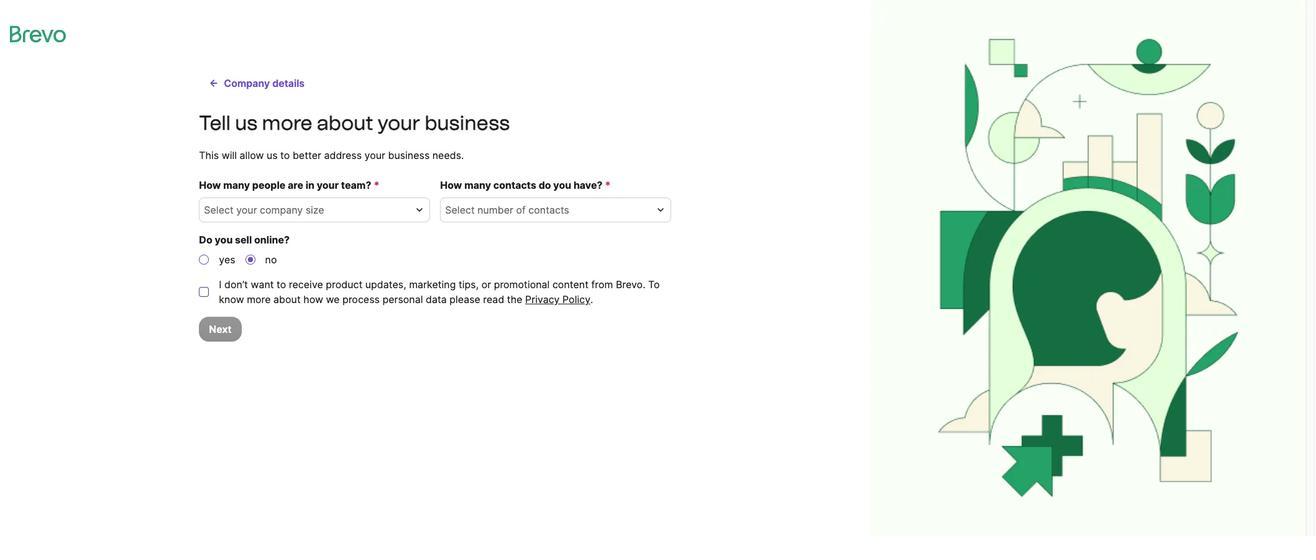 Task type: vqa. For each thing, say whether or not it's contained in the screenshot.
The Better
yes



Task type: describe. For each thing, give the bounding box(es) containing it.
we
[[326, 294, 340, 306]]

next
[[209, 323, 232, 336]]

2 * from the left
[[605, 179, 611, 192]]

do
[[199, 234, 213, 246]]

please
[[450, 294, 481, 306]]

this will allow us to better address your business needs.
[[199, 149, 464, 162]]

many for people
[[223, 179, 250, 192]]

select number of contacts button
[[440, 198, 672, 223]]

1 horizontal spatial about
[[317, 111, 373, 135]]

how for how many contacts do you have? *
[[440, 179, 462, 192]]

0 vertical spatial contacts
[[494, 179, 537, 192]]

do you sell online?
[[199, 234, 290, 246]]

many for contacts
[[465, 179, 491, 192]]

0 vertical spatial business
[[425, 111, 510, 135]]

1 vertical spatial business
[[388, 149, 430, 162]]

select for select number of contacts
[[445, 204, 475, 216]]

to
[[649, 279, 660, 291]]

privacy policy .
[[526, 294, 594, 306]]

of
[[516, 204, 526, 216]]

1 * from the left
[[374, 179, 380, 192]]

don't
[[225, 279, 248, 291]]

to inside i don't want to receive product updates, marketing tips, or promotional content from brevo. to know more about how we process personal data please read the
[[277, 279, 286, 291]]

do
[[539, 179, 551, 192]]

people
[[252, 179, 286, 192]]

0 vertical spatial to
[[281, 149, 290, 162]]

size
[[306, 204, 324, 216]]

data
[[426, 294, 447, 306]]

this
[[199, 149, 219, 162]]

how many people are in your team? *
[[199, 179, 380, 192]]

or
[[482, 279, 491, 291]]

tell us more about your business
[[199, 111, 510, 135]]

yes
[[219, 254, 235, 266]]

select for select your company size
[[204, 204, 234, 216]]

more inside i don't want to receive product updates, marketing tips, or promotional content from brevo. to know more about how we process personal data please read the
[[247, 294, 271, 306]]

1 horizontal spatial you
[[554, 179, 572, 192]]

details
[[272, 77, 305, 90]]

updates,
[[365, 279, 406, 291]]

how for how many people are in your team? *
[[199, 179, 221, 192]]

number
[[478, 204, 514, 216]]

are
[[288, 179, 303, 192]]

the
[[507, 294, 523, 306]]

better
[[293, 149, 321, 162]]

i don't want to receive product updates, marketing tips, or promotional content from brevo. to know more about how we process personal data please read the
[[219, 279, 660, 306]]

privacy
[[526, 294, 560, 306]]

tips,
[[459, 279, 479, 291]]

your inside "popup button"
[[236, 204, 257, 216]]

team?
[[341, 179, 371, 192]]

know
[[219, 294, 244, 306]]

i
[[219, 279, 222, 291]]

process
[[343, 294, 380, 306]]



Task type: locate. For each thing, give the bounding box(es) containing it.
us
[[235, 111, 258, 135], [267, 149, 278, 162]]

company
[[260, 204, 303, 216]]

select number of contacts
[[445, 204, 570, 216]]

1 vertical spatial us
[[267, 149, 278, 162]]

1 horizontal spatial *
[[605, 179, 611, 192]]

will
[[222, 149, 237, 162]]

1 horizontal spatial select
[[445, 204, 475, 216]]

.
[[591, 294, 594, 306]]

business up needs.
[[425, 111, 510, 135]]

how down needs.
[[440, 179, 462, 192]]

1 vertical spatial you
[[215, 234, 233, 246]]

0 horizontal spatial select
[[204, 204, 234, 216]]

brevo.
[[616, 279, 646, 291]]

select inside "popup button"
[[204, 204, 234, 216]]

you
[[554, 179, 572, 192], [215, 234, 233, 246]]

company details
[[224, 77, 305, 90]]

contacts down the do
[[529, 204, 570, 216]]

read
[[483, 294, 505, 306]]

2 select from the left
[[445, 204, 475, 216]]

us right allow
[[267, 149, 278, 162]]

select inside popup button
[[445, 204, 475, 216]]

select your company size
[[204, 204, 324, 216]]

more
[[262, 111, 313, 135], [247, 294, 271, 306]]

contacts up of
[[494, 179, 537, 192]]

many
[[223, 179, 250, 192], [465, 179, 491, 192]]

privacy policy link
[[526, 292, 591, 307]]

next button
[[199, 317, 242, 342]]

how
[[304, 294, 323, 306]]

from
[[592, 279, 613, 291]]

* right have?
[[605, 179, 611, 192]]

about
[[317, 111, 373, 135], [274, 294, 301, 306]]

*
[[374, 179, 380, 192], [605, 179, 611, 192]]

1 many from the left
[[223, 179, 250, 192]]

marketing
[[409, 279, 456, 291]]

receive
[[289, 279, 323, 291]]

1 vertical spatial contacts
[[529, 204, 570, 216]]

personal
[[383, 294, 423, 306]]

* right team?
[[374, 179, 380, 192]]

product
[[326, 279, 363, 291]]

0 horizontal spatial how
[[199, 179, 221, 192]]

0 horizontal spatial *
[[374, 179, 380, 192]]

to
[[281, 149, 290, 162], [277, 279, 286, 291]]

company details button
[[199, 71, 315, 96]]

1 vertical spatial about
[[274, 294, 301, 306]]

company
[[224, 77, 270, 90]]

0 vertical spatial more
[[262, 111, 313, 135]]

in
[[306, 179, 315, 192]]

how many contacts do you have? *
[[440, 179, 611, 192]]

1 how from the left
[[199, 179, 221, 192]]

many up number at the top left of the page
[[465, 179, 491, 192]]

0 vertical spatial you
[[554, 179, 572, 192]]

about inside i don't want to receive product updates, marketing tips, or promotional content from brevo. to know more about how we process personal data please read the
[[274, 294, 301, 306]]

online?
[[254, 234, 290, 246]]

sell
[[235, 234, 252, 246]]

allow
[[240, 149, 264, 162]]

how down this
[[199, 179, 221, 192]]

about up address
[[317, 111, 373, 135]]

have?
[[574, 179, 603, 192]]

business
[[425, 111, 510, 135], [388, 149, 430, 162]]

business left needs.
[[388, 149, 430, 162]]

content
[[553, 279, 589, 291]]

us right tell
[[235, 111, 258, 135]]

promotional
[[494, 279, 550, 291]]

how
[[199, 179, 221, 192], [440, 179, 462, 192]]

0 horizontal spatial you
[[215, 234, 233, 246]]

1 select from the left
[[204, 204, 234, 216]]

select up do
[[204, 204, 234, 216]]

you right the do
[[554, 179, 572, 192]]

want
[[251, 279, 274, 291]]

select left number at the top left of the page
[[445, 204, 475, 216]]

address
[[324, 149, 362, 162]]

1 vertical spatial to
[[277, 279, 286, 291]]

tell
[[199, 111, 231, 135]]

select your company size button
[[199, 198, 431, 223]]

0 horizontal spatial us
[[235, 111, 258, 135]]

you right do
[[215, 234, 233, 246]]

0 vertical spatial us
[[235, 111, 258, 135]]

0 vertical spatial about
[[317, 111, 373, 135]]

to right want at the left
[[277, 279, 286, 291]]

to left "better"
[[281, 149, 290, 162]]

1 horizontal spatial us
[[267, 149, 278, 162]]

needs.
[[433, 149, 464, 162]]

0 horizontal spatial many
[[223, 179, 250, 192]]

contacts
[[494, 179, 537, 192], [529, 204, 570, 216]]

many down will
[[223, 179, 250, 192]]

2 many from the left
[[465, 179, 491, 192]]

contacts inside popup button
[[529, 204, 570, 216]]

select
[[204, 204, 234, 216], [445, 204, 475, 216]]

more up "better"
[[262, 111, 313, 135]]

more down want at the left
[[247, 294, 271, 306]]

1 horizontal spatial how
[[440, 179, 462, 192]]

your
[[378, 111, 420, 135], [365, 149, 386, 162], [317, 179, 339, 192], [236, 204, 257, 216]]

policy
[[563, 294, 591, 306]]

about down receive
[[274, 294, 301, 306]]

1 horizontal spatial many
[[465, 179, 491, 192]]

1 vertical spatial more
[[247, 294, 271, 306]]

2 how from the left
[[440, 179, 462, 192]]

no
[[265, 254, 277, 266]]

0 horizontal spatial about
[[274, 294, 301, 306]]



